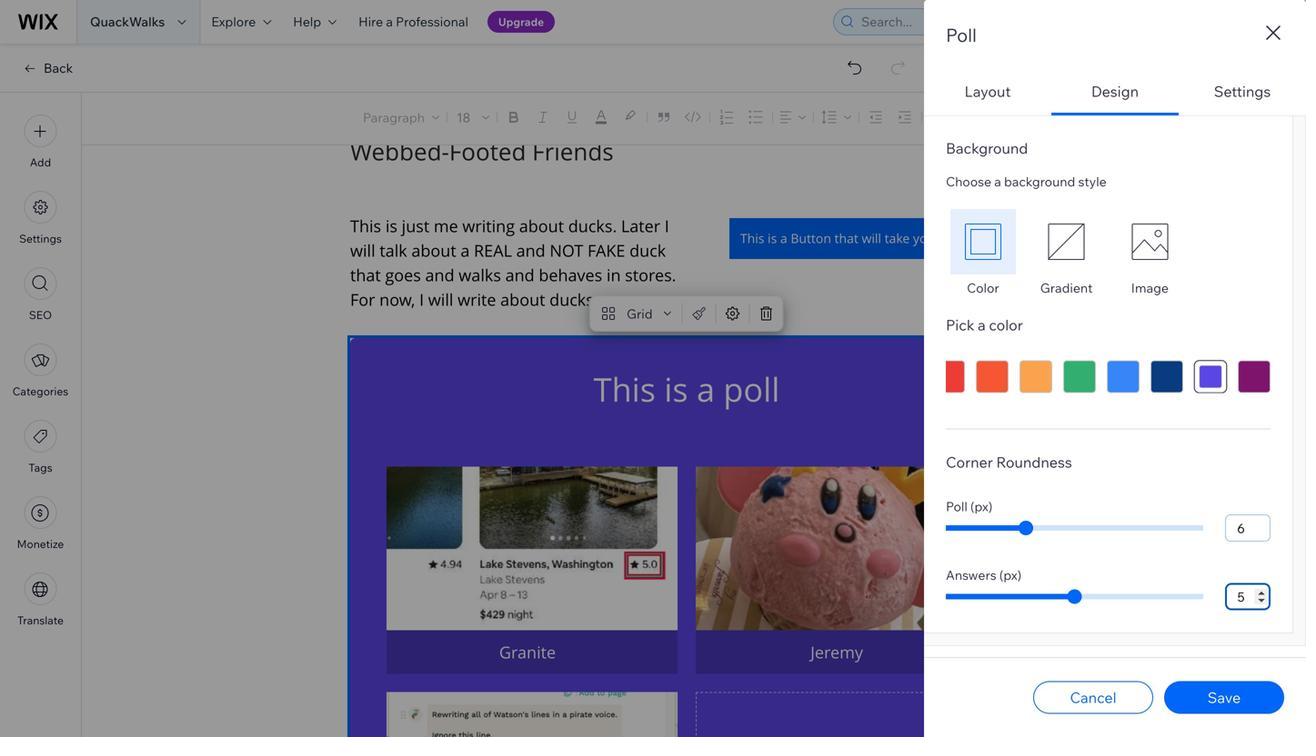 Task type: locate. For each thing, give the bounding box(es) containing it.
translate
[[17, 614, 64, 628]]

Search... field
[[856, 9, 1056, 35]]

1 poll from the top
[[946, 24, 977, 46]]

will
[[862, 230, 882, 247], [350, 240, 375, 262], [428, 289, 454, 311]]

explore
[[211, 14, 256, 30]]

walks
[[459, 264, 501, 286]]

None number field
[[1226, 515, 1271, 542], [1226, 584, 1271, 611], [1226, 515, 1271, 542], [1226, 584, 1271, 611]]

0 horizontal spatial settings
[[19, 232, 62, 246]]

paragraph button
[[359, 105, 443, 130]]

is inside button
[[768, 230, 777, 247]]

layout
[[965, 82, 1011, 101]]

1 vertical spatial settings
[[19, 232, 62, 246]]

add button
[[24, 115, 57, 169]]

ducks. up fake on the top of page
[[568, 215, 617, 237]]

help button
[[282, 0, 348, 44]]

is
[[386, 215, 398, 237], [768, 230, 777, 247]]

this is a button that will take you somewhere button
[[730, 218, 1019, 259]]

hire a professional
[[359, 14, 469, 30]]

settings button
[[1179, 70, 1307, 116], [19, 191, 62, 246]]

0 horizontal spatial this
[[350, 215, 381, 237]]

translate button
[[17, 573, 64, 628]]

this
[[350, 215, 381, 237], [741, 230, 765, 247]]

0 vertical spatial (px)
[[971, 499, 993, 515]]

will left 'take'
[[862, 230, 882, 247]]

2 vertical spatial about
[[501, 289, 545, 311]]

and
[[516, 240, 546, 262], [425, 264, 455, 286], [506, 264, 535, 286]]

just
[[402, 215, 430, 237]]

hire
[[359, 14, 383, 30]]

roundness
[[997, 454, 1073, 472]]

is left just
[[386, 215, 398, 237]]

list box inside design tab panel
[[946, 209, 1271, 296]]

about up 'not'
[[519, 215, 564, 237]]

a for choose
[[995, 174, 1002, 190]]

2 poll from the top
[[946, 499, 968, 515]]

list box containing color
[[946, 209, 1271, 296]]

paragraph
[[363, 109, 425, 125]]

(px) right answers
[[1000, 568, 1022, 584]]

this inside 'this is just me writing about ducks. later i will talk about a real and not fake duck that goes and walks and behaves in stores. for now, i will write about ducks.'
[[350, 215, 381, 237]]

tab list containing layout
[[924, 70, 1307, 647]]

you
[[913, 230, 935, 247]]

menu
[[0, 104, 81, 639]]

quackwalks
[[90, 14, 165, 30]]

1 vertical spatial (px)
[[1000, 568, 1022, 584]]

settings
[[1215, 82, 1271, 101], [19, 232, 62, 246]]

will left "talk"
[[350, 240, 375, 262]]

i right later
[[665, 215, 669, 237]]

now,
[[380, 289, 415, 311]]

this up "talk"
[[350, 215, 381, 237]]

is for just
[[386, 215, 398, 237]]

background
[[946, 139, 1028, 157]]

list box
[[946, 209, 1271, 296]]

0 horizontal spatial i
[[420, 289, 424, 311]]

0 horizontal spatial (px)
[[971, 499, 993, 515]]

this inside this is a button that will take you somewhere button
[[741, 230, 765, 247]]

pick
[[946, 316, 975, 334]]

1 vertical spatial poll
[[946, 499, 968, 515]]

ducks.
[[568, 215, 617, 237], [550, 289, 598, 311]]

ducks. down behaves on the left top
[[550, 289, 598, 311]]

0 vertical spatial settings
[[1215, 82, 1271, 101]]

tab list
[[924, 70, 1307, 647]]

color
[[989, 316, 1023, 334]]

layout button
[[924, 70, 1052, 116]]

settings up notes
[[1215, 82, 1271, 101]]

i right now,
[[420, 289, 424, 311]]

is inside 'this is just me writing about ducks. later i will talk about a real and not fake duck that goes and walks and behaves in stores. for now, i will write about ducks.'
[[386, 215, 398, 237]]

poll up layout
[[946, 24, 977, 46]]

this left button
[[741, 230, 765, 247]]

0 horizontal spatial that
[[350, 264, 381, 286]]

and right goes
[[425, 264, 455, 286]]

a left real
[[461, 240, 470, 262]]

tags button
[[24, 420, 57, 475]]

a inside hire a professional link
[[386, 14, 393, 30]]

0 horizontal spatial settings button
[[19, 191, 62, 246]]

will inside button
[[862, 230, 882, 247]]

settings inside menu
[[19, 232, 62, 246]]

None range field
[[946, 526, 1204, 531], [946, 595, 1204, 600], [946, 526, 1204, 531], [946, 595, 1204, 600]]

add
[[30, 156, 51, 169]]

1 horizontal spatial is
[[768, 230, 777, 247]]

a right pick
[[978, 316, 986, 334]]

(px) down corner
[[971, 499, 993, 515]]

2 horizontal spatial will
[[862, 230, 882, 247]]

save
[[1208, 689, 1241, 707]]

0 vertical spatial i
[[665, 215, 669, 237]]

a right hire
[[386, 14, 393, 30]]

answers (px)
[[946, 568, 1022, 584]]

design
[[1092, 82, 1139, 101]]

0 horizontal spatial is
[[386, 215, 398, 237]]

that up 'for'
[[350, 264, 381, 286]]

behaves
[[539, 264, 603, 286]]

background
[[1005, 174, 1076, 190]]

1 vertical spatial settings button
[[19, 191, 62, 246]]

that
[[835, 230, 859, 247], [350, 264, 381, 286]]

will left write
[[428, 289, 454, 311]]

1 horizontal spatial settings button
[[1179, 70, 1307, 116]]

back
[[44, 60, 73, 76]]

1 horizontal spatial settings
[[1215, 82, 1271, 101]]

in
[[607, 264, 621, 286]]

a
[[386, 14, 393, 30], [995, 174, 1002, 190], [781, 230, 788, 247], [461, 240, 470, 262], [978, 316, 986, 334]]

categories
[[13, 385, 68, 399]]

Add a Catchy Title text field
[[350, 105, 1011, 167]]

real
[[474, 240, 512, 262]]

0 vertical spatial poll
[[946, 24, 977, 46]]

poll
[[946, 24, 977, 46], [946, 499, 968, 515]]

goes
[[385, 264, 421, 286]]

notes button
[[1198, 106, 1271, 131]]

a left button
[[781, 230, 788, 247]]

poll for poll
[[946, 24, 977, 46]]

and down real
[[506, 264, 535, 286]]

0 vertical spatial that
[[835, 230, 859, 247]]

poll inside design tab panel
[[946, 499, 968, 515]]

about right write
[[501, 289, 545, 311]]

me
[[434, 215, 458, 237]]

1 horizontal spatial (px)
[[1000, 568, 1022, 584]]

menu containing add
[[0, 104, 81, 639]]

1 horizontal spatial that
[[835, 230, 859, 247]]

and left 'not'
[[516, 240, 546, 262]]

that right button
[[835, 230, 859, 247]]

i
[[665, 215, 669, 237], [420, 289, 424, 311]]

about down me
[[412, 240, 457, 262]]

fake
[[588, 240, 626, 262]]

settings up seo button
[[19, 232, 62, 246]]

1 horizontal spatial this
[[741, 230, 765, 247]]

about
[[519, 215, 564, 237], [412, 240, 457, 262], [501, 289, 545, 311]]

pick a color
[[946, 316, 1023, 334]]

monetize
[[17, 538, 64, 551]]

(px)
[[971, 499, 993, 515], [1000, 568, 1022, 584]]

a right 'choose' at top
[[995, 174, 1002, 190]]

is left button
[[768, 230, 777, 247]]

take
[[885, 230, 910, 247]]

poll down corner
[[946, 499, 968, 515]]

1 vertical spatial that
[[350, 264, 381, 286]]



Task type: describe. For each thing, give the bounding box(es) containing it.
settings inside button
[[1215, 82, 1271, 101]]

that inside this is a button that will take you somewhere button
[[835, 230, 859, 247]]

monetize button
[[17, 497, 64, 551]]

0 horizontal spatial will
[[350, 240, 375, 262]]

choose a background style
[[946, 174, 1107, 190]]

save button
[[1165, 682, 1285, 715]]

0 vertical spatial settings button
[[1179, 70, 1307, 116]]

not
[[550, 240, 584, 262]]

0 vertical spatial ducks.
[[568, 215, 617, 237]]

notes
[[1230, 111, 1266, 126]]

seo
[[29, 308, 52, 322]]

design button
[[1052, 70, 1179, 116]]

corner roundness
[[946, 454, 1073, 472]]

(px) for poll (px)
[[971, 499, 993, 515]]

upgrade
[[499, 15, 544, 29]]

gradient
[[1041, 280, 1093, 296]]

color
[[967, 280, 1000, 296]]

duck
[[630, 240, 666, 262]]

categories button
[[13, 344, 68, 399]]

poll for poll (px)
[[946, 499, 968, 515]]

later
[[621, 215, 661, 237]]

hire a professional link
[[348, 0, 479, 44]]

1 vertical spatial about
[[412, 240, 457, 262]]

for
[[350, 289, 375, 311]]

1 vertical spatial ducks.
[[550, 289, 598, 311]]

(px) for answers (px)
[[1000, 568, 1022, 584]]

button
[[791, 230, 832, 247]]

writing
[[463, 215, 515, 237]]

upgrade button
[[488, 11, 555, 33]]

stores.
[[625, 264, 676, 286]]

grid
[[627, 306, 653, 322]]

answers
[[946, 568, 997, 584]]

back button
[[22, 60, 73, 76]]

design tab panel
[[924, 116, 1307, 647]]

1 horizontal spatial i
[[665, 215, 669, 237]]

image
[[1132, 280, 1169, 296]]

this for this is just me writing about ducks. later i will talk about a real and not fake duck that goes and walks and behaves in stores. for now, i will write about ducks.
[[350, 215, 381, 237]]

tags
[[29, 461, 52, 475]]

a for hire
[[386, 14, 393, 30]]

this is just me writing about ducks. later i will talk about a real and not fake duck that goes and walks and behaves in stores. for now, i will write about ducks.
[[350, 215, 681, 311]]

a inside this is a button that will take you somewhere button
[[781, 230, 788, 247]]

1 vertical spatial i
[[420, 289, 424, 311]]

talk
[[380, 240, 407, 262]]

style
[[1079, 174, 1107, 190]]

cancel
[[1070, 689, 1117, 707]]

choose
[[946, 174, 992, 190]]

corner
[[946, 454, 993, 472]]

this is a button that will take you somewhere
[[741, 230, 1008, 247]]

help
[[293, 14, 321, 30]]

somewhere
[[939, 230, 1008, 247]]

1 horizontal spatial will
[[428, 289, 454, 311]]

cancel button
[[1034, 682, 1154, 715]]

that inside 'this is just me writing about ducks. later i will talk about a real and not fake duck that goes and walks and behaves in stores. for now, i will write about ducks.'
[[350, 264, 381, 286]]

write
[[458, 289, 496, 311]]

a inside 'this is just me writing about ducks. later i will talk about a real and not fake duck that goes and walks and behaves in stores. for now, i will write about ducks.'
[[461, 240, 470, 262]]

professional
[[396, 14, 469, 30]]

poll (px)
[[946, 499, 993, 515]]

a for pick
[[978, 316, 986, 334]]

grid button
[[594, 301, 678, 327]]

this for this is a button that will take you somewhere
[[741, 230, 765, 247]]

0 vertical spatial about
[[519, 215, 564, 237]]

is for a
[[768, 230, 777, 247]]

seo button
[[24, 268, 57, 322]]



Task type: vqa. For each thing, say whether or not it's contained in the screenshot.
Quacktastic Tales: Exploring the Fascinating World of Our Webbed-Footed Friends text field
yes



